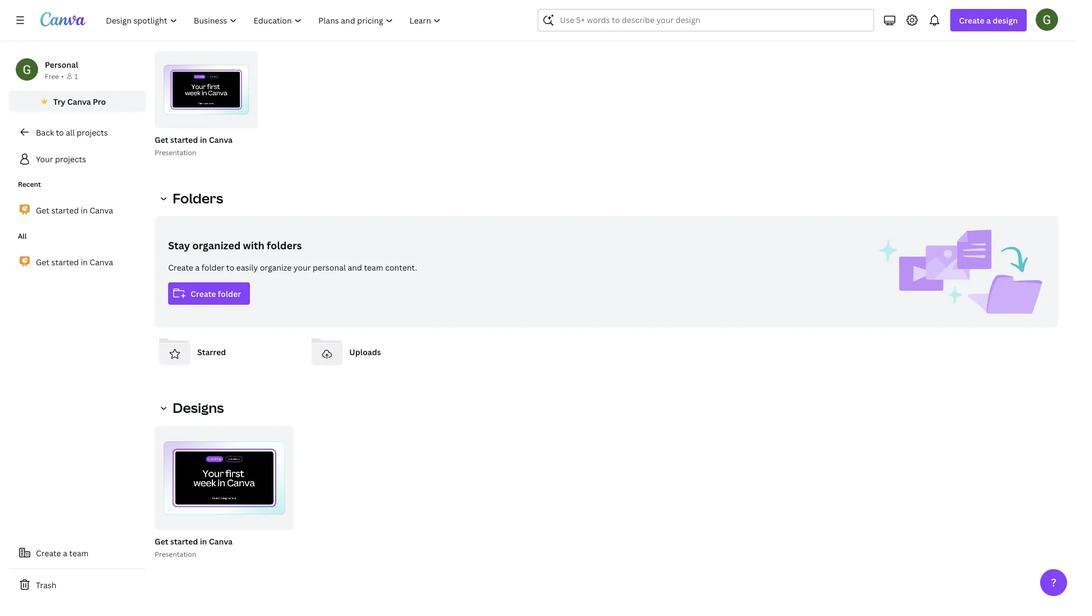 Task type: describe. For each thing, give the bounding box(es) containing it.
to inside back to all projects "link"
[[56, 127, 64, 138]]

team inside button
[[69, 548, 88, 559]]

create for create a design
[[959, 15, 985, 26]]

organize
[[260, 262, 292, 273]]

1 vertical spatial to
[[226, 262, 234, 273]]

create a design
[[959, 15, 1018, 26]]

designs button
[[155, 397, 231, 420]]

1 horizontal spatial team
[[364, 262, 383, 273]]

your projects
[[36, 154, 86, 164]]

folders
[[267, 239, 302, 252]]

design
[[993, 15, 1018, 26]]

0 vertical spatial recent
[[155, 24, 202, 42]]

back
[[36, 127, 54, 138]]

stay organized with folders
[[168, 239, 302, 252]]

uploads
[[349, 347, 381, 358]]

with
[[243, 239, 264, 252]]

canva inside "button"
[[67, 96, 91, 107]]

create a design button
[[950, 9, 1027, 31]]

and
[[348, 262, 362, 273]]

personal
[[45, 59, 78, 70]]

top level navigation element
[[99, 9, 450, 31]]

your
[[294, 262, 311, 273]]

free •
[[45, 71, 64, 81]]

pro
[[93, 96, 106, 107]]

uploads link
[[307, 332, 450, 372]]

1 get started in canva button from the top
[[155, 133, 233, 147]]

all
[[66, 127, 75, 138]]

easily
[[236, 262, 258, 273]]

designs
[[173, 399, 224, 417]]

create a team button
[[9, 542, 146, 564]]

all
[[18, 231, 27, 241]]

1 of 27
[[229, 116, 250, 123]]

starred link
[[155, 332, 298, 372]]

create for create folder
[[191, 289, 216, 299]]

create folder
[[191, 289, 241, 299]]

1 get started in canva link from the top
[[9, 198, 146, 222]]

content.
[[385, 262, 417, 273]]

2 get started in canva button from the top
[[155, 535, 233, 549]]

folders button
[[155, 187, 230, 210]]

try canva pro
[[53, 96, 106, 107]]

personal
[[313, 262, 346, 273]]



Task type: locate. For each thing, give the bounding box(es) containing it.
1 left "of"
[[229, 116, 232, 123]]

0 vertical spatial a
[[986, 15, 991, 26]]

create a folder to easily organize your personal and team content.
[[168, 262, 417, 273]]

•
[[61, 71, 64, 81]]

starred
[[197, 347, 226, 358]]

2 horizontal spatial a
[[986, 15, 991, 26]]

create a team
[[36, 548, 88, 559]]

a inside button
[[63, 548, 67, 559]]

a left design
[[986, 15, 991, 26]]

your projects link
[[9, 148, 146, 170]]

0 vertical spatial get started in canva presentation
[[155, 135, 233, 157]]

Search search field
[[560, 10, 852, 31]]

a for design
[[986, 15, 991, 26]]

try
[[53, 96, 65, 107]]

to left 'all'
[[56, 127, 64, 138]]

your
[[36, 154, 53, 164]]

1 get started in canva from the top
[[36, 205, 113, 216]]

0 vertical spatial presentation
[[155, 148, 196, 157]]

folder down organized
[[202, 262, 224, 273]]

1 right •
[[74, 71, 78, 81]]

0 vertical spatial get started in canva link
[[9, 198, 146, 222]]

canva
[[67, 96, 91, 107], [209, 135, 233, 145], [90, 205, 113, 216], [90, 257, 113, 267], [209, 537, 233, 547]]

0 vertical spatial projects
[[77, 127, 108, 138]]

projects
[[77, 127, 108, 138], [55, 154, 86, 164]]

a for folder
[[195, 262, 200, 273]]

1 presentation from the top
[[155, 148, 196, 157]]

0 vertical spatial get started in canva
[[36, 205, 113, 216]]

folder
[[202, 262, 224, 273], [218, 289, 241, 299]]

presentation
[[155, 148, 196, 157], [155, 550, 196, 559]]

0 vertical spatial to
[[56, 127, 64, 138]]

try canva pro button
[[9, 91, 146, 112]]

0 horizontal spatial team
[[69, 548, 88, 559]]

1 for 1 of 27
[[229, 116, 232, 123]]

0 horizontal spatial a
[[63, 548, 67, 559]]

free
[[45, 71, 59, 81]]

to left easily
[[226, 262, 234, 273]]

1 vertical spatial a
[[195, 262, 200, 273]]

back to all projects
[[36, 127, 108, 138]]

1
[[74, 71, 78, 81], [229, 116, 232, 123]]

create for create a folder to easily organize your personal and team content.
[[168, 262, 193, 273]]

0 vertical spatial folder
[[202, 262, 224, 273]]

a
[[986, 15, 991, 26], [195, 262, 200, 273], [63, 548, 67, 559]]

1 horizontal spatial to
[[226, 262, 234, 273]]

get started in canva link
[[9, 198, 146, 222], [9, 250, 146, 274]]

create
[[959, 15, 985, 26], [168, 262, 193, 273], [191, 289, 216, 299], [36, 548, 61, 559]]

create inside dropdown button
[[959, 15, 985, 26]]

2 presentation from the top
[[155, 550, 196, 559]]

a up trash link
[[63, 548, 67, 559]]

1 vertical spatial get started in canva link
[[9, 250, 146, 274]]

1 vertical spatial folder
[[218, 289, 241, 299]]

27
[[243, 116, 250, 123]]

a inside dropdown button
[[986, 15, 991, 26]]

1 get started in canva presentation from the top
[[155, 135, 233, 157]]

create left design
[[959, 15, 985, 26]]

back to all projects link
[[9, 121, 146, 143]]

1 horizontal spatial a
[[195, 262, 200, 273]]

projects inside back to all projects "link"
[[77, 127, 108, 138]]

0 vertical spatial team
[[364, 262, 383, 273]]

projects right 'all'
[[77, 127, 108, 138]]

team up trash link
[[69, 548, 88, 559]]

get
[[155, 135, 168, 145], [36, 205, 49, 216], [36, 257, 49, 267], [155, 537, 168, 547]]

1 vertical spatial projects
[[55, 154, 86, 164]]

1 vertical spatial get started in canva
[[36, 257, 113, 267]]

1 vertical spatial team
[[69, 548, 88, 559]]

trash
[[36, 580, 56, 590]]

1 for 1
[[74, 71, 78, 81]]

started
[[170, 135, 198, 145], [51, 205, 79, 216], [51, 257, 79, 267], [170, 537, 198, 547]]

folder inside button
[[218, 289, 241, 299]]

0 horizontal spatial to
[[56, 127, 64, 138]]

stay
[[168, 239, 190, 252]]

2 get started in canva from the top
[[36, 257, 113, 267]]

0 horizontal spatial recent
[[18, 180, 41, 189]]

1 vertical spatial get started in canva presentation
[[155, 537, 233, 559]]

1 vertical spatial get started in canva button
[[155, 535, 233, 549]]

2 vertical spatial a
[[63, 548, 67, 559]]

0 vertical spatial 1
[[74, 71, 78, 81]]

1 horizontal spatial 1
[[229, 116, 232, 123]]

a up create folder button
[[195, 262, 200, 273]]

team right the and
[[364, 262, 383, 273]]

projects right your
[[55, 154, 86, 164]]

create folder button
[[168, 283, 250, 305]]

1 vertical spatial presentation
[[155, 550, 196, 559]]

get started in canva
[[36, 205, 113, 216], [36, 257, 113, 267]]

0 horizontal spatial 1
[[74, 71, 78, 81]]

in
[[200, 135, 207, 145], [81, 205, 88, 216], [81, 257, 88, 267], [200, 537, 207, 547]]

of
[[234, 116, 242, 123]]

recent
[[155, 24, 202, 42], [18, 180, 41, 189]]

1 vertical spatial recent
[[18, 180, 41, 189]]

gary orlando image
[[1036, 8, 1058, 31]]

0 vertical spatial get started in canva button
[[155, 133, 233, 147]]

2 get started in canva link from the top
[[9, 250, 146, 274]]

2 get started in canva presentation from the top
[[155, 537, 233, 559]]

create up trash
[[36, 548, 61, 559]]

get started in canva button
[[155, 133, 233, 147], [155, 535, 233, 549]]

folder down easily
[[218, 289, 241, 299]]

organized
[[192, 239, 241, 252]]

get started in canva presentation
[[155, 135, 233, 157], [155, 537, 233, 559]]

create for create a team
[[36, 548, 61, 559]]

projects inside your projects "link"
[[55, 154, 86, 164]]

None search field
[[538, 9, 874, 31]]

a for team
[[63, 548, 67, 559]]

1 horizontal spatial recent
[[155, 24, 202, 42]]

team
[[364, 262, 383, 273], [69, 548, 88, 559]]

create down organized
[[191, 289, 216, 299]]

trash link
[[9, 574, 146, 596]]

create down stay
[[168, 262, 193, 273]]

1 vertical spatial 1
[[229, 116, 232, 123]]

folders
[[173, 189, 223, 208]]

to
[[56, 127, 64, 138], [226, 262, 234, 273]]



Task type: vqa. For each thing, say whether or not it's contained in the screenshot.
Create a design dropdown button in the right top of the page
yes



